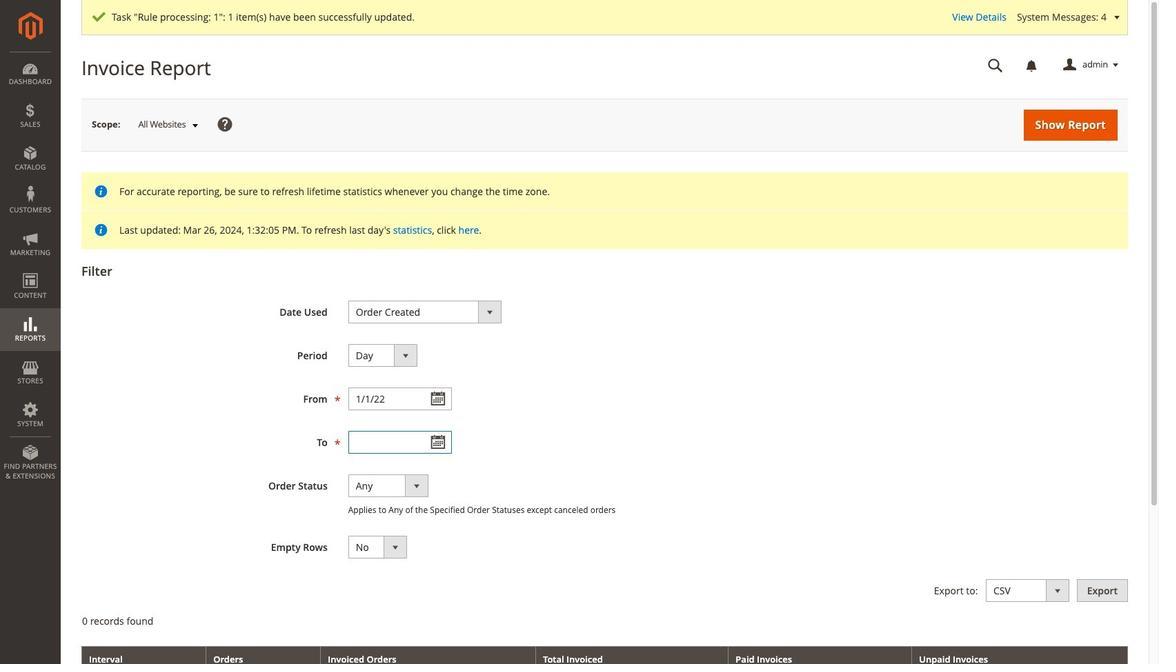 Task type: locate. For each thing, give the bounding box(es) containing it.
magento admin panel image
[[18, 12, 42, 40]]

None text field
[[979, 53, 1014, 77], [349, 432, 452, 454], [979, 53, 1014, 77], [349, 432, 452, 454]]

menu bar
[[0, 52, 61, 488]]

None text field
[[349, 388, 452, 411]]



